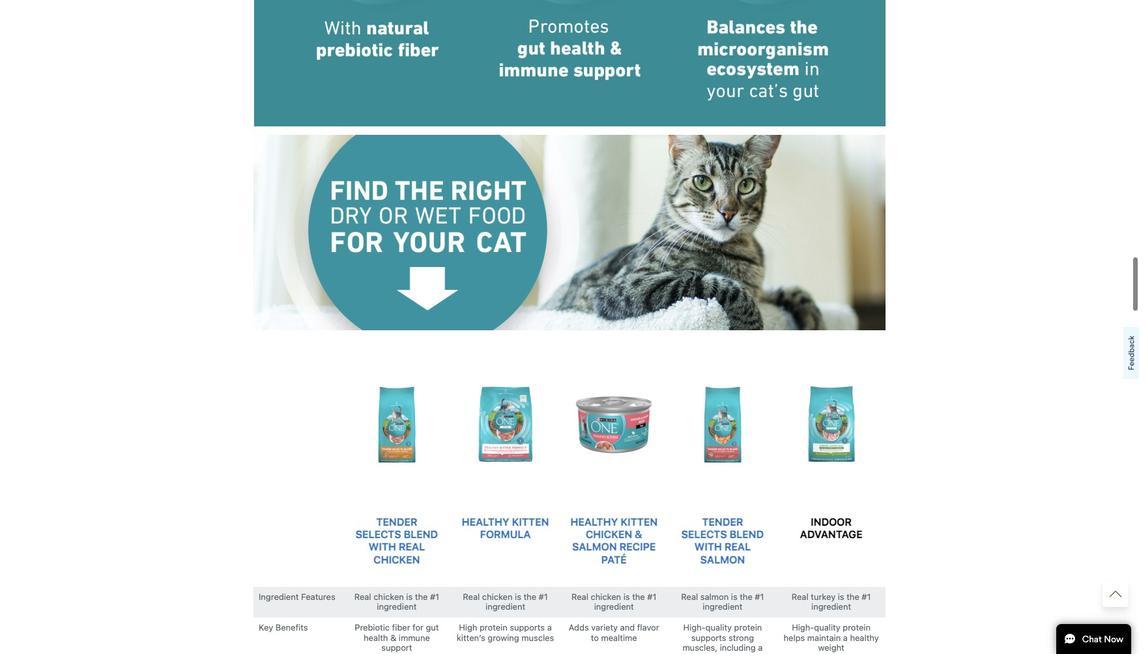 Task type: vqa. For each thing, say whether or not it's contained in the screenshot.
topmost to
no



Task type: locate. For each thing, give the bounding box(es) containing it.
scroll to top image
[[1110, 589, 1122, 600]]

styled arrow button link
[[1103, 582, 1129, 608]]



